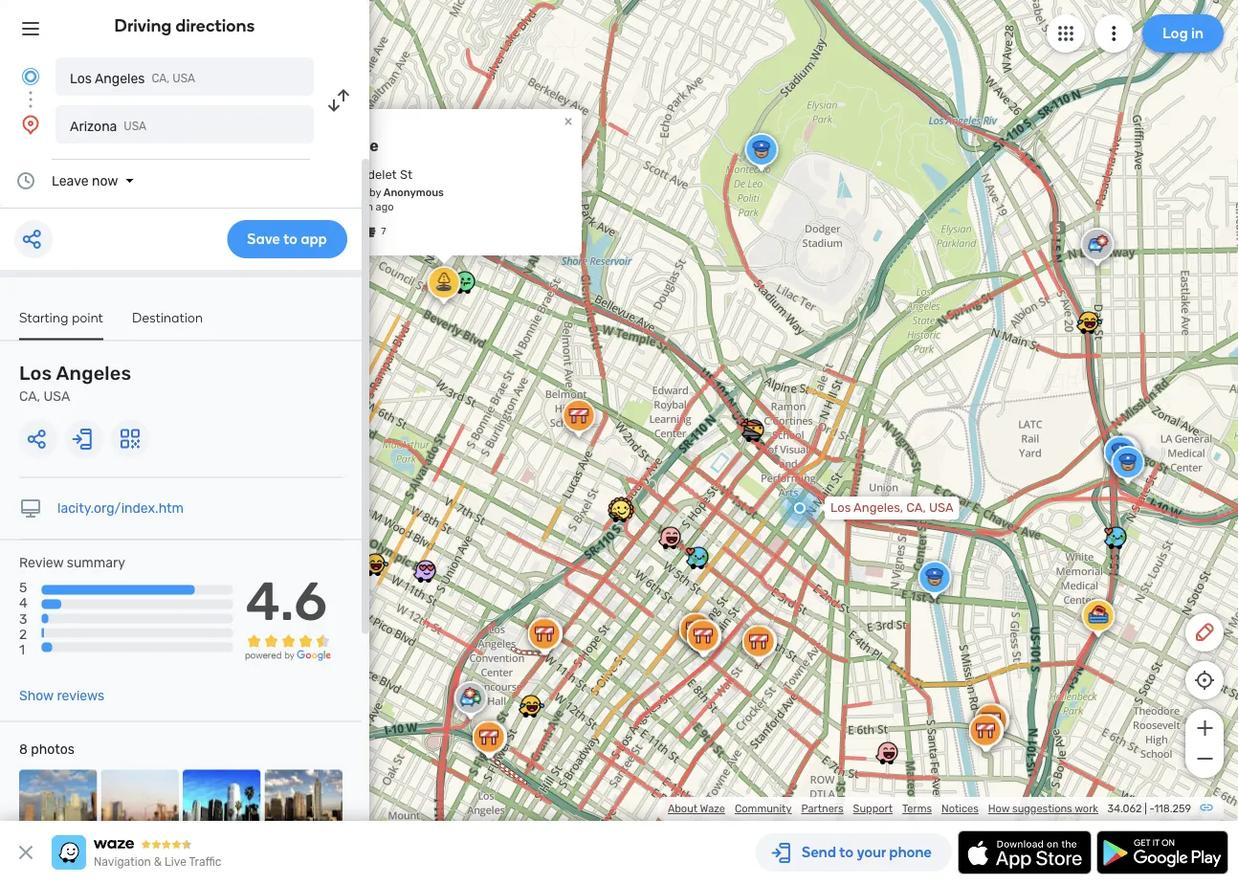 Task type: vqa. For each thing, say whether or not it's contained in the screenshot.
the topmost Mobile
no



Task type: describe. For each thing, give the bounding box(es) containing it.
zoom in image
[[1193, 717, 1217, 740]]

traffic
[[189, 855, 221, 869]]

usa right "angeles,"
[[929, 500, 954, 515]]

directions
[[176, 15, 255, 36]]

partners link
[[801, 802, 844, 815]]

work
[[1075, 802, 1098, 815]]

arizona
[[70, 118, 117, 134]]

image 4 of los angeles, los angeles image
[[265, 770, 343, 848]]

review summary
[[19, 555, 125, 571]]

1
[[19, 641, 25, 657]]

show
[[19, 688, 54, 704]]

partners
[[801, 802, 844, 815]]

driving directions
[[114, 15, 255, 36]]

lacity.org/index.htm
[[57, 500, 184, 516]]

1 horizontal spatial ca,
[[152, 72, 170, 85]]

starting point button
[[19, 309, 103, 340]]

angeles inside los angeles ca, usa
[[56, 362, 131, 385]]

-
[[1150, 802, 1154, 815]]

los inside los angeles ca, usa
[[19, 362, 52, 385]]

live
[[165, 855, 186, 869]]

destination
[[132, 309, 203, 325]]

suggestions
[[1012, 802, 1072, 815]]

by
[[369, 186, 381, 199]]

image 1 of los angeles, los angeles image
[[19, 770, 97, 848]]

×
[[564, 112, 573, 130]]

destination button
[[132, 309, 203, 338]]

starting point
[[19, 309, 103, 325]]

community
[[735, 802, 792, 815]]

|
[[1145, 802, 1147, 815]]

waze
[[700, 802, 725, 815]]

4.6
[[246, 569, 327, 633]]

summary
[[67, 555, 125, 571]]

34.062
[[1108, 802, 1142, 815]]

h
[[330, 200, 337, 213]]

how
[[988, 802, 1010, 815]]

notices link
[[942, 802, 979, 815]]

location image
[[19, 113, 42, 136]]

x image
[[14, 841, 37, 864]]

terms
[[902, 802, 932, 815]]

8
[[19, 742, 28, 757]]

8 photos
[[19, 742, 74, 757]]

about waze community partners support terms notices how suggestions work 34.062 | -118.259
[[668, 802, 1191, 815]]

ago
[[376, 200, 394, 213]]

link image
[[1199, 800, 1214, 815]]

image 2 of los angeles, los angeles image
[[101, 770, 179, 848]]

2
[[19, 626, 27, 642]]

point
[[72, 309, 103, 325]]

angeles,
[[854, 500, 903, 515]]

image 3 of los angeles, los angeles image
[[183, 770, 261, 848]]

3 inside 5 4 3 2 1
[[19, 611, 27, 626]]

driving
[[114, 15, 172, 36]]

terms link
[[902, 802, 932, 815]]

1 vertical spatial ca,
[[19, 388, 40, 404]]



Task type: locate. For each thing, give the bounding box(es) containing it.
community link
[[735, 802, 792, 815]]

angeles up arizona usa
[[95, 70, 145, 86]]

118.259
[[1154, 802, 1191, 815]]

support
[[853, 802, 893, 815]]

1 vertical spatial los
[[19, 362, 52, 385]]

los angeles ca, usa down the driving
[[70, 70, 195, 86]]

2 vertical spatial ca,
[[906, 500, 926, 515]]

how suggestions work link
[[988, 802, 1098, 815]]

ca,
[[152, 72, 170, 85], [19, 388, 40, 404], [906, 500, 926, 515]]

los left "angeles,"
[[830, 500, 851, 515]]

los angeles ca, usa down starting point button
[[19, 362, 131, 404]]

current location image
[[19, 65, 42, 88]]

1 horizontal spatial 3
[[321, 200, 328, 213]]

ca, right "angeles,"
[[906, 500, 926, 515]]

1 horizontal spatial los
[[70, 70, 92, 86]]

pencil image
[[1193, 621, 1216, 644]]

carondelet
[[333, 167, 397, 182]]

7
[[381, 225, 386, 237]]

0 vertical spatial ca,
[[152, 72, 170, 85]]

2 horizontal spatial ca,
[[906, 500, 926, 515]]

los down starting point button
[[19, 362, 52, 385]]

usa
[[173, 72, 195, 85], [124, 120, 147, 133], [44, 388, 70, 404], [929, 500, 954, 515]]

3
[[321, 200, 328, 213], [19, 611, 27, 626]]

0 vertical spatial 3
[[321, 200, 328, 213]]

pothole
[[321, 136, 378, 154]]

3 down 5
[[19, 611, 27, 626]]

about waze link
[[668, 802, 725, 815]]

starting
[[19, 309, 68, 325]]

review
[[19, 555, 64, 571]]

usa inside arizona usa
[[124, 120, 147, 133]]

n carondelet st reported by anonymous 3 h 28 min ago
[[321, 167, 444, 213]]

lacity.org/index.htm link
[[57, 500, 184, 516]]

arizona usa
[[70, 118, 147, 134]]

3 left h
[[321, 200, 328, 213]]

28
[[339, 200, 352, 213]]

0 horizontal spatial los
[[19, 362, 52, 385]]

computer image
[[19, 497, 42, 520]]

0 vertical spatial los
[[70, 70, 92, 86]]

1 vertical spatial los angeles ca, usa
[[19, 362, 131, 404]]

usa down starting point button
[[44, 388, 70, 404]]

anonymous
[[384, 186, 444, 199]]

navigation
[[94, 855, 151, 869]]

× link
[[560, 112, 577, 130]]

1 vertical spatial 3
[[19, 611, 27, 626]]

los angeles, ca, usa
[[830, 500, 954, 515]]

ca, down the driving
[[152, 72, 170, 85]]

usa down driving directions
[[173, 72, 195, 85]]

leave
[[52, 173, 89, 188]]

5 4 3 2 1
[[19, 580, 27, 657]]

2 vertical spatial los
[[830, 500, 851, 515]]

usa right arizona
[[124, 120, 147, 133]]

st
[[400, 167, 412, 182]]

angeles
[[95, 70, 145, 86], [56, 362, 131, 385]]

los angeles ca, usa
[[70, 70, 195, 86], [19, 362, 131, 404]]

0 horizontal spatial 3
[[19, 611, 27, 626]]

support link
[[853, 802, 893, 815]]

0 vertical spatial angeles
[[95, 70, 145, 86]]

navigation & live traffic
[[94, 855, 221, 869]]

3 inside n carondelet st reported by anonymous 3 h 28 min ago
[[321, 200, 328, 213]]

leave now
[[52, 173, 118, 188]]

5
[[19, 580, 27, 596]]

1 vertical spatial angeles
[[56, 362, 131, 385]]

&
[[154, 855, 162, 869]]

now
[[92, 173, 118, 188]]

min
[[355, 200, 373, 213]]

zoom out image
[[1193, 747, 1217, 770]]

about
[[668, 802, 698, 815]]

0 vertical spatial los angeles ca, usa
[[70, 70, 195, 86]]

notices
[[942, 802, 979, 815]]

los up arizona
[[70, 70, 92, 86]]

angeles down point
[[56, 362, 131, 385]]

photos
[[31, 742, 74, 757]]

clock image
[[14, 169, 37, 192]]

reviews
[[57, 688, 104, 704]]

2 horizontal spatial los
[[830, 500, 851, 515]]

show reviews
[[19, 688, 104, 704]]

reported
[[321, 186, 367, 199]]

n
[[321, 167, 330, 182]]

4
[[19, 595, 27, 611]]

0
[[343, 225, 350, 237]]

los
[[70, 70, 92, 86], [19, 362, 52, 385], [830, 500, 851, 515]]

0 horizontal spatial ca,
[[19, 388, 40, 404]]

ca, down starting point button
[[19, 388, 40, 404]]



